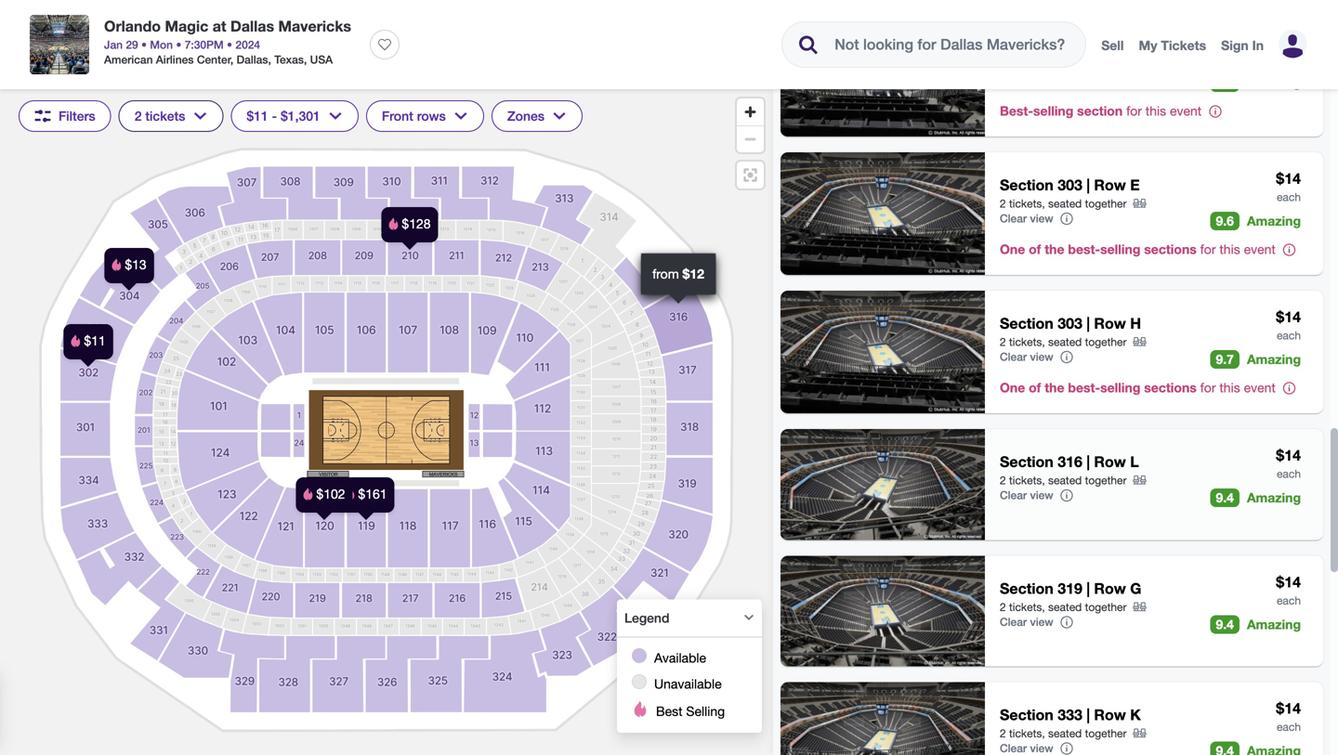 Task type: describe. For each thing, give the bounding box(es) containing it.
selling
[[686, 704, 725, 719]]

each for l
[[1277, 468, 1301, 481]]

event for section 303 | row e
[[1244, 242, 1276, 257]]

dallas,
[[237, 53, 271, 66]]

2 for section 303 | row e
[[1000, 197, 1006, 210]]

| for | row g
[[1087, 580, 1090, 597]]

orlando magic at dallas mavericks link
[[104, 15, 351, 37]]

-
[[272, 108, 277, 124]]

for for h
[[1200, 380, 1216, 396]]

front
[[382, 108, 413, 124]]

333
[[1058, 706, 1083, 724]]

each for e
[[1277, 191, 1301, 204]]

usa
[[310, 53, 333, 66]]

my tickets link
[[1139, 38, 1206, 53]]

mon
[[150, 38, 173, 51]]

section 319 | row g
[[1000, 580, 1141, 597]]

dallas
[[230, 17, 274, 35]]

of for section 303 | row e
[[1029, 242, 1041, 257]]

clear for section 319 | row g
[[1000, 615, 1027, 628]]

e
[[1130, 176, 1140, 194]]

zones
[[507, 108, 545, 124]]

1 amazing from the top
[[1247, 75, 1301, 90]]

filters button
[[19, 100, 111, 132]]

29
[[126, 38, 138, 51]]

in
[[1252, 38, 1264, 53]]

best-selling section
[[1000, 103, 1123, 119]]

clear for section 316 | row l
[[1000, 489, 1027, 502]]

sections for h
[[1144, 380, 1197, 396]]

jan
[[104, 38, 123, 51]]

tooltip image for section
[[1208, 104, 1223, 119]]

orlando
[[104, 17, 161, 35]]

seated for | row e
[[1048, 197, 1082, 210]]

tickets
[[1161, 38, 1206, 53]]

the for | row h
[[1045, 380, 1064, 396]]

american airlines center link
[[104, 53, 231, 66]]

9.6
[[1216, 213, 1234, 229]]

one of the best-selling sections for | row h
[[1000, 380, 1197, 396]]

seated for | row l
[[1048, 474, 1082, 487]]

mavericks
[[278, 17, 351, 35]]

, for section 303 | row h
[[1042, 336, 1045, 349]]

2 • from the left
[[176, 38, 182, 51]]

9.7
[[1216, 352, 1234, 367]]

selling for | row e
[[1100, 242, 1141, 257]]

rows
[[417, 108, 446, 124]]

Not looking for Dallas Mavericks? search field
[[820, 22, 1083, 67]]

$14 for h
[[1276, 308, 1301, 326]]

, for section 316 | row l
[[1042, 474, 1045, 487]]

sign in
[[1221, 38, 1264, 53]]

tickets for section 333 | row k
[[1009, 727, 1042, 740]]

, for section 303 | row e
[[1042, 197, 1045, 210]]

clear view for section 303 | row h
[[1000, 350, 1053, 363]]

section 333 | row k
[[1000, 706, 1141, 724]]

the for | row e
[[1045, 242, 1064, 257]]

1 each from the top
[[1277, 52, 1301, 65]]

clear for section 333 | row k
[[1000, 742, 1027, 755]]

9.4 for l
[[1216, 490, 1234, 506]]

tooltip image for | row g
[[1059, 615, 1074, 630]]

clear for section 303 | row h
[[1000, 350, 1027, 363]]

$1,301
[[281, 108, 320, 124]]

tooltip image for | row h
[[1059, 350, 1074, 365]]

together for | row g
[[1085, 601, 1127, 614]]

magic
[[165, 17, 208, 35]]

this for section 303 | row e
[[1220, 242, 1240, 257]]

clear view for section 316 | row l
[[1000, 489, 1053, 502]]

texas,
[[274, 53, 307, 66]]

seated for | row g
[[1048, 601, 1082, 614]]

each for g
[[1277, 594, 1301, 607]]

together for | row l
[[1085, 474, 1127, 487]]

tooltip image for the
[[1282, 381, 1297, 396]]

row for h
[[1094, 315, 1126, 332]]

center
[[197, 53, 231, 66]]

best-
[[1000, 103, 1033, 119]]

dallas mavericks tickets image
[[30, 15, 89, 74]]

, for section 319 | row g
[[1042, 601, 1045, 614]]

0 horizontal spatial tooltip image
[[1059, 212, 1074, 226]]

2 for section 319 | row g
[[1000, 601, 1006, 614]]

clear view for section 333 | row k
[[1000, 742, 1053, 755]]

row for e
[[1094, 176, 1126, 194]]

$14 for k
[[1276, 700, 1301, 718]]

tickets for section 319 | row g
[[1009, 601, 1042, 614]]

1 • from the left
[[141, 38, 147, 51]]

$14 for g
[[1276, 573, 1301, 591]]

4 view from seat image from the top
[[781, 429, 985, 540]]

selling for | row h
[[1100, 380, 1141, 396]]

filters
[[59, 108, 95, 124]]

view for | row g
[[1030, 615, 1053, 628]]

2 tickets , seated together for | row g
[[1000, 601, 1127, 614]]

| for | row k
[[1087, 706, 1090, 724]]

2 tickets
[[134, 108, 185, 124]]

0 vertical spatial for
[[1126, 103, 1142, 119]]



Task type: locate. For each thing, give the bounding box(es) containing it.
6 each from the top
[[1277, 721, 1301, 734]]

selling left section
[[1033, 103, 1074, 119]]

clear down section 303 | row h
[[1000, 350, 1027, 363]]

tooltip image
[[1282, 243, 1297, 257], [1059, 350, 1074, 365], [1059, 489, 1074, 503], [1059, 615, 1074, 630], [1059, 742, 1074, 755]]

2 row from the top
[[1094, 315, 1126, 332]]

4 clear view from the top
[[1000, 615, 1053, 628]]

2 $14 from the top
[[1276, 308, 1301, 326]]

together
[[1085, 197, 1127, 210], [1085, 336, 1127, 349], [1085, 474, 1127, 487], [1085, 601, 1127, 614], [1085, 727, 1127, 740]]

legend
[[624, 611, 670, 626]]

amazing
[[1247, 75, 1301, 90], [1247, 213, 1301, 229], [1247, 352, 1301, 367], [1247, 490, 1301, 506], [1247, 617, 1301, 632]]

3 $14 from the top
[[1276, 447, 1301, 464]]

tickets inside button
[[145, 108, 185, 124]]

together down the section 303 | row e
[[1085, 197, 1127, 210]]

zones button
[[491, 100, 583, 132]]

2 for section 316 | row l
[[1000, 474, 1006, 487]]

2
[[134, 108, 142, 124], [1000, 197, 1006, 210], [1000, 336, 1006, 349], [1000, 474, 1006, 487], [1000, 601, 1006, 614], [1000, 727, 1006, 740]]

row left l
[[1094, 453, 1126, 471]]

2 of from the top
[[1029, 380, 1041, 396]]

2 vertical spatial selling
[[1100, 380, 1141, 396]]

best- for | row e
[[1068, 242, 1100, 257]]

2 2 tickets , seated together from the top
[[1000, 336, 1127, 349]]

of for section 303 | row h
[[1029, 380, 1041, 396]]

1 vertical spatial of
[[1029, 380, 1041, 396]]

$14
[[1276, 170, 1301, 187], [1276, 308, 1301, 326], [1276, 447, 1301, 464], [1276, 573, 1301, 591], [1276, 700, 1301, 718]]

2 horizontal spatial •
[[227, 38, 232, 51]]

1 vertical spatial for
[[1200, 242, 1216, 257]]

| right 333
[[1087, 706, 1090, 724]]

4 $14 from the top
[[1276, 573, 1301, 591]]

3 clear from the top
[[1000, 489, 1027, 502]]

clear for section 303 | row e
[[1000, 212, 1027, 225]]

2 one from the top
[[1000, 380, 1025, 396]]

best- for | row h
[[1068, 380, 1100, 396]]

| left the h at right top
[[1087, 315, 1090, 332]]

1 best- from the top
[[1068, 242, 1100, 257]]

2 vertical spatial event
[[1244, 380, 1276, 396]]

0 vertical spatial event
[[1170, 103, 1202, 119]]

5 view from the top
[[1030, 742, 1053, 755]]

2 tickets , seated together down 333
[[1000, 727, 1127, 740]]

2 for section 303 | row h
[[1000, 336, 1006, 349]]

seated down section 303 | row h
[[1048, 336, 1082, 349]]

• up airlines
[[176, 38, 182, 51]]

amazing for section 303 | row e
[[1247, 213, 1301, 229]]

2 down section 316 | row l
[[1000, 474, 1006, 487]]

one for section 303 | row e
[[1000, 242, 1025, 257]]

3 each from the top
[[1277, 329, 1301, 342]]

view for | row h
[[1030, 350, 1053, 363]]

2 vertical spatial for this event
[[1200, 380, 1276, 396]]

1 vertical spatial 303
[[1058, 315, 1083, 332]]

together down section 333 | row k on the bottom of page
[[1085, 727, 1127, 740]]

row for l
[[1094, 453, 1126, 471]]

1 | from the top
[[1087, 176, 1090, 194]]

$14 for l
[[1276, 447, 1301, 464]]

2 seated from the top
[[1048, 336, 1082, 349]]

for this event right section
[[1126, 103, 1202, 119]]

3 seated from the top
[[1048, 474, 1082, 487]]

4 together from the top
[[1085, 601, 1127, 614]]

2 down american
[[134, 108, 142, 124]]

section
[[1000, 176, 1054, 194], [1000, 315, 1054, 332], [1000, 453, 1054, 471], [1000, 580, 1054, 597], [1000, 706, 1054, 724]]

this down 9.6
[[1220, 242, 1240, 257]]

tickets down american airlines center link
[[145, 108, 185, 124]]

1 vertical spatial sections
[[1144, 380, 1197, 396]]

tooltip image
[[1208, 104, 1223, 119], [1059, 212, 1074, 226], [1282, 381, 1297, 396]]

best-
[[1068, 242, 1100, 257], [1068, 380, 1100, 396]]

section for section 316 | row l
[[1000, 453, 1054, 471]]

, inside orlando magic at dallas mavericks jan 29 • mon • 7:30pm • 2024 american airlines center , dallas, texas, usa
[[231, 53, 233, 66]]

of down section 303 | row h
[[1029, 380, 1041, 396]]

1 9.4 from the top
[[1216, 490, 1234, 506]]

clear down the section 303 | row e
[[1000, 212, 1027, 225]]

view down the section 303 | row e
[[1030, 212, 1053, 225]]

each for k
[[1277, 721, 1301, 734]]

clear view down section 316 | row l
[[1000, 489, 1053, 502]]

view down section 333 | row k on the bottom of page
[[1030, 742, 1053, 755]]

this right section
[[1146, 103, 1166, 119]]

4 row from the top
[[1094, 580, 1126, 597]]

row left the h at right top
[[1094, 315, 1126, 332]]

selling
[[1033, 103, 1074, 119], [1100, 242, 1141, 257], [1100, 380, 1141, 396]]

9.4 for g
[[1216, 617, 1234, 632]]

2 view from the top
[[1030, 350, 1053, 363]]

316
[[1058, 453, 1083, 471]]

1 vertical spatial event
[[1244, 242, 1276, 257]]

$11
[[247, 108, 268, 124]]

for
[[1126, 103, 1142, 119], [1200, 242, 1216, 257], [1200, 380, 1216, 396]]

unavailable
[[654, 676, 722, 692]]

one
[[1000, 242, 1025, 257], [1000, 380, 1025, 396]]

1 vertical spatial one of the best-selling sections
[[1000, 380, 1197, 396]]

0 vertical spatial of
[[1029, 242, 1041, 257]]

2 tickets , seated together down section 316 | row l
[[1000, 474, 1127, 487]]

for down 9.6
[[1200, 242, 1216, 257]]

map marker image
[[381, 207, 438, 243], [104, 248, 154, 283], [63, 324, 113, 360], [296, 478, 353, 513], [338, 478, 395, 513]]

2 clear from the top
[[1000, 350, 1027, 363]]

seated down 319
[[1048, 601, 1082, 614]]

0 horizontal spatial •
[[141, 38, 147, 51]]

0 vertical spatial 303
[[1058, 176, 1083, 194]]

together down section 303 | row h
[[1085, 336, 1127, 349]]

view
[[1030, 212, 1053, 225], [1030, 350, 1053, 363], [1030, 489, 1053, 502], [1030, 615, 1053, 628], [1030, 742, 1053, 755]]

1 horizontal spatial •
[[176, 38, 182, 51]]

for this event for section 303 | row e
[[1200, 242, 1276, 257]]

4 clear from the top
[[1000, 615, 1027, 628]]

5 clear view from the top
[[1000, 742, 1053, 755]]

5 2 tickets , seated together from the top
[[1000, 727, 1127, 740]]

together for | row k
[[1085, 727, 1127, 740]]

3 view from seat image from the top
[[781, 291, 985, 414]]

2 sections from the top
[[1144, 380, 1197, 396]]

2 down section 303 | row h
[[1000, 336, 1006, 349]]

view down section 319 | row g
[[1030, 615, 1053, 628]]

row left k
[[1094, 706, 1126, 724]]

best
[[656, 704, 683, 719]]

one down the section 303 | row e
[[1000, 242, 1025, 257]]

view for | row l
[[1030, 489, 1053, 502]]

view for | row k
[[1030, 742, 1053, 755]]

row left g
[[1094, 580, 1126, 597]]

1 view from the top
[[1030, 212, 1053, 225]]

3 | from the top
[[1087, 453, 1090, 471]]

4 view from the top
[[1030, 615, 1053, 628]]

2024
[[235, 38, 260, 51]]

0 vertical spatial 9.4
[[1216, 490, 1234, 506]]

, down section 333 | row k on the bottom of page
[[1042, 727, 1045, 740]]

clear view
[[1000, 212, 1053, 225], [1000, 350, 1053, 363], [1000, 489, 1053, 502], [1000, 615, 1053, 628], [1000, 742, 1053, 755]]

row for k
[[1094, 706, 1126, 724]]

together down section 319 | row g
[[1085, 601, 1127, 614]]

legend button
[[617, 600, 762, 637]]

9.4
[[1216, 490, 1234, 506], [1216, 617, 1234, 632]]

2 vertical spatial this
[[1220, 380, 1240, 396]]

amazing for section 319 | row g
[[1247, 617, 1301, 632]]

clear view for section 319 | row g
[[1000, 615, 1053, 628]]

clear down section 333 | row k on the bottom of page
[[1000, 742, 1027, 755]]

, down section 316 | row l
[[1042, 474, 1045, 487]]

1 section from the top
[[1000, 176, 1054, 194]]

tooltip image for | row l
[[1059, 489, 1074, 503]]

1 one of the best-selling sections from the top
[[1000, 242, 1197, 257]]

clear view down the section 303 | row e
[[1000, 212, 1053, 225]]

3 amazing from the top
[[1247, 352, 1301, 367]]

1 view from seat image from the top
[[781, 14, 985, 137]]

zoom out image
[[737, 126, 764, 152]]

2 horizontal spatial tooltip image
[[1282, 381, 1297, 396]]

row
[[1094, 176, 1126, 194], [1094, 315, 1126, 332], [1094, 453, 1126, 471], [1094, 580, 1126, 597], [1094, 706, 1126, 724]]

3 view from the top
[[1030, 489, 1053, 502]]

seated for | row k
[[1048, 727, 1082, 740]]

0 vertical spatial this
[[1146, 103, 1166, 119]]

• right 29
[[141, 38, 147, 51]]

clear view down section 303 | row h
[[1000, 350, 1053, 363]]

4 | from the top
[[1087, 580, 1090, 597]]

2 section from the top
[[1000, 315, 1054, 332]]

303 left the h at right top
[[1058, 315, 1083, 332]]

0 vertical spatial for this event
[[1126, 103, 1202, 119]]

, down section 319 | row g
[[1042, 601, 1045, 614]]

tickets down section 316 | row l
[[1009, 474, 1042, 487]]

this down 9.7 on the right of page
[[1220, 380, 1240, 396]]

l
[[1130, 453, 1139, 471]]

3 clear view from the top
[[1000, 489, 1053, 502]]

$14 for e
[[1276, 170, 1301, 187]]

h
[[1130, 315, 1141, 332]]

3 • from the left
[[227, 38, 232, 51]]

best- down section 303 | row h
[[1068, 380, 1100, 396]]

2 the from the top
[[1045, 380, 1064, 396]]

tickets down the section 303 | row e
[[1009, 197, 1042, 210]]

303 for | row e
[[1058, 176, 1083, 194]]

tickets
[[145, 108, 185, 124], [1009, 197, 1042, 210], [1009, 336, 1042, 349], [1009, 474, 1042, 487], [1009, 601, 1042, 614], [1009, 727, 1042, 740]]

at
[[213, 17, 226, 35]]

together for | row e
[[1085, 197, 1127, 210]]

section for section 319 | row g
[[1000, 580, 1054, 597]]

tickets for section 303 | row h
[[1009, 336, 1042, 349]]

2 tickets button
[[119, 100, 223, 132]]

section 303 | row e
[[1000, 176, 1140, 194]]

1 vertical spatial one
[[1000, 380, 1025, 396]]

1 303 from the top
[[1058, 176, 1083, 194]]

2 together from the top
[[1085, 336, 1127, 349]]

seated for | row h
[[1048, 336, 1082, 349]]

1 vertical spatial selling
[[1100, 242, 1141, 257]]

for this event down 9.6
[[1200, 242, 1276, 257]]

tickets down section 319 | row g
[[1009, 601, 1042, 614]]

clear down section 319 | row g
[[1000, 615, 1027, 628]]

1 vertical spatial tooltip image
[[1059, 212, 1074, 226]]

2 inside button
[[134, 108, 142, 124]]

4 section from the top
[[1000, 580, 1054, 597]]

$11 - $1,301
[[247, 108, 320, 124]]

of down the section 303 | row e
[[1029, 242, 1041, 257]]

$11 - $1,301 button
[[231, 100, 359, 132]]

0 vertical spatial best-
[[1068, 242, 1100, 257]]

1 row from the top
[[1094, 176, 1126, 194]]

2 one of the best-selling sections from the top
[[1000, 380, 1197, 396]]

3 2 tickets , seated together from the top
[[1000, 474, 1127, 487]]

2 tickets , seated together
[[1000, 197, 1127, 210], [1000, 336, 1127, 349], [1000, 474, 1127, 487], [1000, 601, 1127, 614], [1000, 727, 1127, 740]]

sign in link
[[1221, 38, 1264, 53]]

airlines
[[156, 53, 194, 66]]

| right 319
[[1087, 580, 1090, 597]]

2 9.4 from the top
[[1216, 617, 1234, 632]]

g
[[1130, 580, 1141, 597]]

this
[[1146, 103, 1166, 119], [1220, 242, 1240, 257], [1220, 380, 1240, 396]]

tickets for section 316 | row l
[[1009, 474, 1042, 487]]

2 tickets , seated together down the section 303 | row e
[[1000, 197, 1127, 210]]

for down 9.7 on the right of page
[[1200, 380, 1216, 396]]

| right the 316
[[1087, 453, 1090, 471]]

303 for | row h
[[1058, 315, 1083, 332]]

tooltip image for | row k
[[1059, 742, 1074, 755]]

2 amazing from the top
[[1247, 213, 1301, 229]]

1 sections from the top
[[1144, 242, 1197, 257]]

319
[[1058, 580, 1083, 597]]

view for | row e
[[1030, 212, 1053, 225]]

1 vertical spatial the
[[1045, 380, 1064, 396]]

sections for e
[[1144, 242, 1197, 257]]

for for e
[[1200, 242, 1216, 257]]

2 tickets , seated together for | row e
[[1000, 197, 1127, 210]]

, down section 303 | row h
[[1042, 336, 1045, 349]]

2 view from seat image from the top
[[781, 153, 985, 275]]

0 vertical spatial tooltip image
[[1208, 104, 1223, 119]]

5 view from seat image from the top
[[781, 556, 985, 667]]

one of the best-selling sections for | row e
[[1000, 242, 1197, 257]]

one down section 303 | row h
[[1000, 380, 1025, 396]]

selling down e
[[1100, 242, 1141, 257]]

for this event
[[1126, 103, 1202, 119], [1200, 242, 1276, 257], [1200, 380, 1276, 396]]

4 each from the top
[[1277, 468, 1301, 481]]

2 down the section 303 | row e
[[1000, 197, 1006, 210]]

section
[[1077, 103, 1123, 119]]

section 303 | row h
[[1000, 315, 1141, 332]]

clear
[[1000, 212, 1027, 225], [1000, 350, 1027, 363], [1000, 489, 1027, 502], [1000, 615, 1027, 628], [1000, 742, 1027, 755]]

5 clear from the top
[[1000, 742, 1027, 755]]

1 2 tickets , seated together from the top
[[1000, 197, 1127, 210]]

2 best- from the top
[[1068, 380, 1100, 396]]

for this event down 9.7 on the right of page
[[1200, 380, 1276, 396]]

seated down the section 303 | row e
[[1048, 197, 1082, 210]]

1 together from the top
[[1085, 197, 1127, 210]]

tickets for section 303 | row e
[[1009, 197, 1042, 210]]

my tickets
[[1139, 38, 1206, 53]]

| for | row h
[[1087, 315, 1090, 332]]

amazing for section 303 | row h
[[1247, 352, 1301, 367]]

seated down section 316 | row l
[[1048, 474, 1082, 487]]

1 one from the top
[[1000, 242, 1025, 257]]

1 $14 from the top
[[1276, 170, 1301, 187]]

of
[[1029, 242, 1041, 257], [1029, 380, 1041, 396]]

2 303 from the top
[[1058, 315, 1083, 332]]

the down section 303 | row h
[[1045, 380, 1064, 396]]

map region
[[0, 89, 773, 755]]

2 for section 333 | row k
[[1000, 727, 1006, 740]]

3 together from the top
[[1085, 474, 1127, 487]]

2 tickets , seated together for | row l
[[1000, 474, 1127, 487]]

5 row from the top
[[1094, 706, 1126, 724]]

front rows
[[382, 108, 446, 124]]

1 horizontal spatial tooltip image
[[1208, 104, 1223, 119]]

together down section 316 | row l
[[1085, 474, 1127, 487]]

3 row from the top
[[1094, 453, 1126, 471]]

event for section 303 | row h
[[1244, 380, 1276, 396]]

2 tickets , seated together for | row k
[[1000, 727, 1127, 740]]

, for section 333 | row k
[[1042, 727, 1045, 740]]

front rows button
[[366, 100, 484, 132]]

k
[[1130, 706, 1141, 724]]

1 vertical spatial best-
[[1068, 380, 1100, 396]]

this for section 303 | row h
[[1220, 380, 1240, 396]]

sign
[[1221, 38, 1249, 53]]

best selling
[[656, 704, 725, 719]]

one of the best-selling sections down the section 303 | row e
[[1000, 242, 1197, 257]]

5 section from the top
[[1000, 706, 1054, 724]]

sections
[[1144, 242, 1197, 257], [1144, 380, 1197, 396]]

5 together from the top
[[1085, 727, 1127, 740]]

view from seat image
[[781, 14, 985, 137], [781, 153, 985, 275], [781, 291, 985, 414], [781, 429, 985, 540], [781, 556, 985, 667], [781, 683, 985, 755]]

2 tickets , seated together for | row h
[[1000, 336, 1127, 349]]

sell link
[[1101, 38, 1124, 53]]

4 2 tickets , seated together from the top
[[1000, 601, 1127, 614]]

row left e
[[1094, 176, 1126, 194]]

selling down the h at right top
[[1100, 380, 1141, 396]]

view down section 303 | row h
[[1030, 350, 1053, 363]]

0 vertical spatial sections
[[1144, 242, 1197, 257]]

5 seated from the top
[[1048, 727, 1082, 740]]

one for section 303 | row h
[[1000, 380, 1025, 396]]

tickets down section 333 | row k on the bottom of page
[[1009, 727, 1042, 740]]

4 seated from the top
[[1048, 601, 1082, 614]]

1 vertical spatial this
[[1220, 242, 1240, 257]]

5 | from the top
[[1087, 706, 1090, 724]]

,
[[231, 53, 233, 66], [1042, 197, 1045, 210], [1042, 336, 1045, 349], [1042, 474, 1045, 487], [1042, 601, 1045, 614], [1042, 727, 1045, 740]]

5 $14 from the top
[[1276, 700, 1301, 718]]

0 vertical spatial selling
[[1033, 103, 1074, 119]]

seated
[[1048, 197, 1082, 210], [1048, 336, 1082, 349], [1048, 474, 1082, 487], [1048, 601, 1082, 614], [1048, 727, 1082, 740]]

2 down section 319 | row g
[[1000, 601, 1006, 614]]

my
[[1139, 38, 1157, 53]]

clear view down section 333 | row k on the bottom of page
[[1000, 742, 1053, 755]]

0 vertical spatial one of the best-selling sections
[[1000, 242, 1197, 257]]

for this event for section 303 | row h
[[1200, 380, 1276, 396]]

7:30pm
[[185, 38, 224, 51]]

clear view down section 319 | row g
[[1000, 615, 1053, 628]]

tickets down section 303 | row h
[[1009, 336, 1042, 349]]

0 vertical spatial the
[[1045, 242, 1064, 257]]

the down the section 303 | row e
[[1045, 242, 1064, 257]]

1 the from the top
[[1045, 242, 1064, 257]]

2 vertical spatial for
[[1200, 380, 1216, 396]]

clear down section 316 | row l
[[1000, 489, 1027, 502]]

303
[[1058, 176, 1083, 194], [1058, 315, 1083, 332]]

1 of from the top
[[1029, 242, 1041, 257]]

2 | from the top
[[1087, 315, 1090, 332]]

2 tickets , seated together down 319
[[1000, 601, 1127, 614]]

5 each from the top
[[1277, 594, 1301, 607]]

| left e
[[1087, 176, 1090, 194]]

sell
[[1101, 38, 1124, 53]]

row for g
[[1094, 580, 1126, 597]]

1 vertical spatial 9.4
[[1216, 617, 1234, 632]]

2 down section 333 | row k on the bottom of page
[[1000, 727, 1006, 740]]

4 amazing from the top
[[1247, 490, 1301, 506]]

1 clear view from the top
[[1000, 212, 1053, 225]]

0 vertical spatial one
[[1000, 242, 1025, 257]]

clear view for section 303 | row e
[[1000, 212, 1053, 225]]

, down the section 303 | row e
[[1042, 197, 1045, 210]]

one of the best-selling sections
[[1000, 242, 1197, 257], [1000, 380, 1197, 396]]

1 seated from the top
[[1048, 197, 1082, 210]]

3 section from the top
[[1000, 453, 1054, 471]]

zoom in image
[[737, 99, 764, 125]]

amazing for section 316 | row l
[[1247, 490, 1301, 506]]

1 clear from the top
[[1000, 212, 1027, 225]]

seated down 333
[[1048, 727, 1082, 740]]

for right section
[[1126, 103, 1142, 119]]

2 each from the top
[[1277, 191, 1301, 204]]

available
[[654, 650, 706, 666]]

best- down the section 303 | row e
[[1068, 242, 1100, 257]]

2 vertical spatial tooltip image
[[1282, 381, 1297, 396]]

, left dallas,
[[231, 53, 233, 66]]

each
[[1277, 52, 1301, 65], [1277, 191, 1301, 204], [1277, 329, 1301, 342], [1277, 468, 1301, 481], [1277, 594, 1301, 607], [1277, 721, 1301, 734]]

american
[[104, 53, 153, 66]]

303 left e
[[1058, 176, 1083, 194]]

5 amazing from the top
[[1247, 617, 1301, 632]]

event
[[1170, 103, 1202, 119], [1244, 242, 1276, 257], [1244, 380, 1276, 396]]

section for section 333 | row k
[[1000, 706, 1054, 724]]

• left 2024
[[227, 38, 232, 51]]

section for section 303 | row e
[[1000, 176, 1054, 194]]

| for | row l
[[1087, 453, 1090, 471]]

| for | row e
[[1087, 176, 1090, 194]]

section for section 303 | row h
[[1000, 315, 1054, 332]]

orlando magic at dallas mavericks jan 29 • mon • 7:30pm • 2024 american airlines center , dallas, texas, usa
[[104, 17, 351, 66]]

2 tickets , seated together down section 303 | row h
[[1000, 336, 1127, 349]]

2 clear view from the top
[[1000, 350, 1053, 363]]

section 316 | row l
[[1000, 453, 1139, 471]]

|
[[1087, 176, 1090, 194], [1087, 315, 1090, 332], [1087, 453, 1090, 471], [1087, 580, 1090, 597], [1087, 706, 1090, 724]]

1 vertical spatial for this event
[[1200, 242, 1276, 257]]

one of the best-selling sections down section 303 | row h
[[1000, 380, 1197, 396]]

view down section 316 | row l
[[1030, 489, 1053, 502]]

the
[[1045, 242, 1064, 257], [1045, 380, 1064, 396]]

each for h
[[1277, 329, 1301, 342]]

6 view from seat image from the top
[[781, 683, 985, 755]]

•
[[141, 38, 147, 51], [176, 38, 182, 51], [227, 38, 232, 51]]



Task type: vqa. For each thing, say whether or not it's contained in the screenshot.
top Price
no



